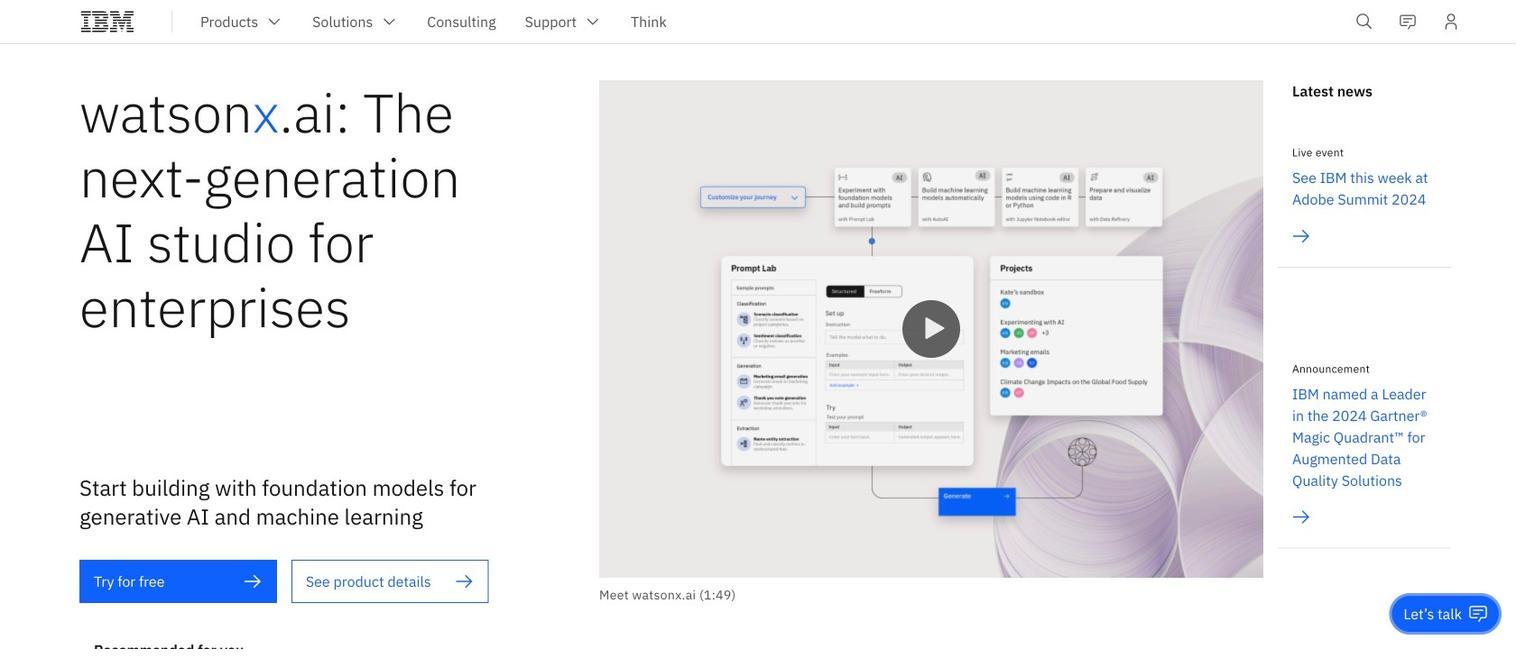 Task type: vqa. For each thing, say whether or not it's contained in the screenshot.
Your privacy choices element on the bottom left of page
no



Task type: locate. For each thing, give the bounding box(es) containing it.
let's talk element
[[1404, 605, 1462, 625]]



